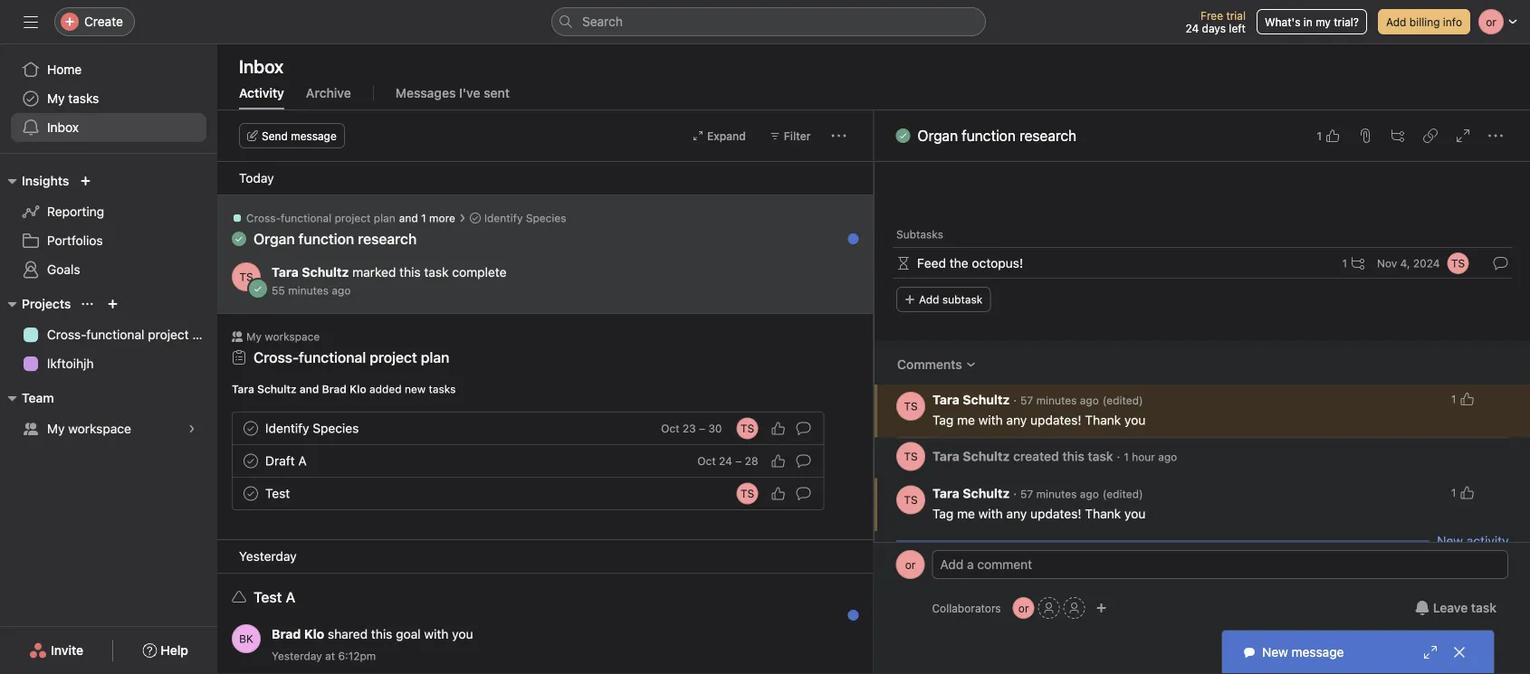 Task type: describe. For each thing, give the bounding box(es) containing it.
0 vertical spatial klo
[[350, 383, 366, 396]]

task inside button
[[1472, 601, 1497, 616]]

sent
[[484, 86, 510, 101]]

more actions for this task image
[[1489, 129, 1503, 143]]

left
[[1229, 22, 1246, 34]]

created
[[1013, 449, 1059, 464]]

completed image for identify
[[240, 418, 262, 440]]

(edited) for the 1 'button' to the middle
[[1102, 394, 1143, 407]]

expand new message image
[[1424, 646, 1438, 660]]

add billing info
[[1386, 15, 1463, 28]]

my for 'my workspace' link
[[47, 422, 65, 437]]

4,
[[1400, 257, 1410, 270]]

2 vertical spatial minutes
[[1036, 488, 1077, 501]]

attachments: add a file to this task, organ function research image
[[1358, 129, 1373, 143]]

oct for identify species
[[661, 422, 680, 435]]

filter
[[784, 130, 811, 142]]

tara schultz · 57 minutes ago (edited) for the 1 'button' to the middle
[[932, 393, 1143, 408]]

ago down tara schultz created this task · 1 hour ago
[[1080, 488, 1099, 501]]

me for the 1 'button' to the bottom
[[957, 507, 975, 522]]

0 vertical spatial cross-
[[246, 212, 281, 225]]

completed image for draft a
[[240, 451, 262, 472]]

collaborators
[[932, 602, 1001, 615]]

with for the 1 'button' to the middle
[[978, 413, 1003, 428]]

schultz down tara schultz created this task · 1 hour ago
[[962, 486, 1010, 501]]

(edited) for the 1 'button' to the bottom
[[1102, 488, 1143, 501]]

0 vertical spatial brad
[[322, 383, 347, 396]]

projects element
[[0, 288, 217, 382]]

1 horizontal spatial my workspace
[[246, 331, 320, 343]]

info
[[1443, 15, 1463, 28]]

add for add subtask
[[919, 293, 939, 306]]

schultz down comments 'popup button'
[[962, 393, 1010, 408]]

ago inside tara schultz marked this task complete 55 minutes ago
[[332, 284, 351, 297]]

dependencies image
[[896, 256, 911, 271]]

draft
[[265, 454, 295, 469]]

lkftoihjh
[[47, 356, 94, 371]]

add billing info button
[[1378, 9, 1471, 34]]

my
[[1316, 15, 1331, 28]]

search list box
[[552, 7, 986, 36]]

activity
[[1466, 534, 1509, 549]]

new activity
[[1437, 534, 1509, 549]]

reporting
[[47, 204, 104, 219]]

more
[[429, 212, 455, 225]]

updates! for the 1 'button' to the middle
[[1030, 413, 1081, 428]]

team button
[[0, 388, 54, 409]]

nov
[[1377, 257, 1397, 270]]

Task Name text field
[[917, 254, 1023, 273]]

with for the 1 'button' to the bottom
[[978, 507, 1003, 522]]

1 horizontal spatial identify
[[484, 212, 523, 225]]

add or remove collaborators image
[[1096, 603, 1107, 614]]

ago inside tara schultz created this task · 1 hour ago
[[1158, 451, 1177, 463]]

what's in my trial? button
[[1257, 9, 1367, 34]]

add for add billing info
[[1386, 15, 1407, 28]]

free
[[1201, 9, 1223, 22]]

message
[[291, 130, 337, 142]]

send message
[[262, 130, 337, 142]]

activity link
[[239, 86, 284, 110]]

expand
[[707, 130, 746, 142]]

test
[[265, 486, 290, 501]]

yesterday inside the brad klo shared this goal with you yesterday at 6:12pm
[[272, 650, 322, 663]]

completed checkbox left test
[[240, 483, 262, 505]]

in
[[1304, 15, 1313, 28]]

my workspace link
[[11, 415, 206, 444]]

2 vertical spatial cross-functional project plan
[[254, 349, 450, 366]]

organ function research
[[918, 127, 1077, 144]]

help
[[161, 643, 188, 658]]

– for identify species
[[699, 422, 705, 435]]

completed checkbox for organ
[[892, 125, 914, 147]]

1 vertical spatial 1 button
[[1446, 387, 1480, 412]]

goal
[[396, 627, 421, 642]]

complete
[[452, 265, 507, 280]]

oct 24 – 28 button
[[698, 455, 758, 468]]

1 horizontal spatial and
[[399, 212, 418, 225]]

insights
[[22, 173, 69, 188]]

any for the 1 'button' to the bottom
[[1006, 507, 1027, 522]]

completed image for test
[[240, 483, 262, 505]]

archive
[[306, 86, 351, 101]]

tara schultz and brad klo added new tasks
[[232, 383, 456, 396]]

test a
[[254, 589, 296, 606]]

goals
[[47, 262, 80, 277]]

or for the bottom or button
[[1019, 602, 1029, 615]]

0 vertical spatial identify species
[[484, 212, 566, 225]]

klo inside the brad klo shared this goal with you yesterday at 6:12pm
[[304, 627, 324, 642]]

tara schultz created this task · 1 hour ago
[[932, 449, 1177, 464]]

bk
[[239, 633, 253, 646]]

tara for tasks
[[232, 383, 254, 396]]

archive link
[[306, 86, 351, 110]]

2 vertical spatial 1 button
[[1446, 480, 1480, 506]]

inbox link
[[11, 113, 206, 142]]

invite
[[51, 643, 83, 658]]

my workspace inside teams element
[[47, 422, 131, 437]]

inbox inside the global element
[[47, 120, 79, 135]]

home link
[[11, 55, 206, 84]]

brad klo shared this goal with you yesterday at 6:12pm
[[272, 627, 473, 663]]

function research
[[299, 230, 417, 248]]

a
[[298, 454, 307, 469]]

oct 24 – 28
[[698, 455, 758, 468]]

2 vertical spatial project
[[370, 349, 417, 366]]

trial
[[1227, 9, 1246, 22]]

0 likes. click to like this task image
[[771, 454, 786, 469]]

57 for the 1 'button' to the bottom
[[1020, 488, 1033, 501]]

at
[[325, 650, 335, 663]]

leave
[[1433, 601, 1468, 616]]

copy task link image
[[1424, 129, 1438, 143]]

1 0 likes. click to like this task image from the top
[[771, 422, 786, 436]]

tag me with any updates! thank you for the 1 'button' to the middle
[[932, 413, 1145, 428]]

2 0 comments image from the top
[[796, 454, 811, 469]]

organ for organ function research
[[254, 230, 295, 248]]

1 left 'attachments: add a file to this task, organ function research' image
[[1317, 130, 1322, 142]]

goals link
[[11, 255, 206, 284]]

24 inside the free trial 24 days left
[[1186, 22, 1199, 34]]

57 for the 1 'button' to the middle
[[1020, 394, 1033, 407]]

more actions image
[[832, 129, 846, 143]]

1 vertical spatial or button
[[1013, 598, 1035, 619]]

1 vertical spatial project
[[148, 327, 189, 342]]

my tasks
[[47, 91, 99, 106]]

function
[[962, 127, 1016, 144]]

team
[[22, 391, 54, 406]]

organ function research
[[254, 230, 417, 248]]

2 vertical spatial functional
[[299, 349, 366, 366]]

oct for draft a
[[698, 455, 716, 468]]

create
[[84, 14, 123, 29]]

schultz for hour
[[962, 449, 1010, 464]]

cross- inside projects element
[[47, 327, 86, 342]]

0 horizontal spatial species
[[313, 421, 359, 436]]

hour
[[1132, 451, 1155, 463]]

tara for minutes
[[272, 265, 299, 280]]

brad klo link
[[272, 627, 324, 642]]

1 horizontal spatial cross-functional project plan link
[[254, 349, 450, 366]]

i've
[[459, 86, 480, 101]]

subtask
[[942, 293, 982, 306]]

1 left show options icon in the bottom of the page
[[1451, 393, 1456, 406]]

0 vertical spatial functional
[[281, 212, 332, 225]]

0 vertical spatial yesterday
[[239, 549, 297, 564]]

today
[[239, 171, 274, 186]]

insights element
[[0, 165, 217, 288]]

show options, current sort, top image
[[82, 299, 93, 310]]

leave task button
[[1403, 592, 1509, 625]]

send
[[262, 130, 288, 142]]

6:12pm
[[338, 650, 376, 663]]

projects button
[[0, 293, 71, 315]]

me for the 1 'button' to the middle
[[957, 413, 975, 428]]

reporting link
[[11, 197, 206, 226]]

help button
[[131, 635, 200, 667]]

oct 23 – 30
[[661, 422, 722, 435]]

task for complete
[[424, 265, 449, 280]]

0 comments image
[[796, 487, 811, 501]]

with inside the brad klo shared this goal with you yesterday at 6:12pm
[[424, 627, 449, 642]]

home
[[47, 62, 82, 77]]

portfolios
[[47, 233, 103, 248]]

added
[[370, 383, 402, 396]]

tag for the 1 'button' to the bottom
[[932, 507, 953, 522]]

full screen image
[[1456, 129, 1471, 143]]

· for the 1 'button' to the middle
[[1013, 393, 1017, 408]]

schultz for tasks
[[257, 383, 297, 396]]

brad inside the brad klo shared this goal with you yesterday at 6:12pm
[[272, 627, 301, 642]]

0 vertical spatial project
[[335, 212, 371, 225]]

see details, my workspace image
[[187, 424, 197, 435]]

0 vertical spatial workspace
[[265, 331, 320, 343]]



Task type: vqa. For each thing, say whether or not it's contained in the screenshot.
hour's Tara
yes



Task type: locate. For each thing, give the bounding box(es) containing it.
2 vertical spatial ·
[[1013, 486, 1017, 501]]

completed image right "see details, my workspace" icon
[[240, 418, 262, 440]]

task right leave
[[1472, 601, 1497, 616]]

–
[[699, 422, 705, 435], [736, 455, 742, 468]]

1 vertical spatial 0 likes. click to like this task image
[[771, 487, 786, 501]]

1 57 from the top
[[1020, 394, 1033, 407]]

with up tara schultz created this task · 1 hour ago
[[978, 413, 1003, 428]]

1 vertical spatial tag me with any updates! thank you
[[932, 507, 1145, 522]]

1 horizontal spatial this
[[399, 265, 421, 280]]

you up hour
[[1124, 413, 1145, 428]]

yesterday
[[239, 549, 297, 564], [272, 650, 322, 663]]

or
[[905, 559, 916, 571], [1019, 602, 1029, 615]]

this inside organ function research dialog
[[1062, 449, 1084, 464]]

completed checkbox inside organ function research dialog
[[892, 125, 914, 147]]

shared
[[328, 627, 368, 642]]

you down hour
[[1124, 507, 1145, 522]]

2 vertical spatial with
[[424, 627, 449, 642]]

1 vertical spatial thank
[[1085, 507, 1121, 522]]

organ up 55
[[254, 230, 295, 248]]

identify up complete
[[484, 212, 523, 225]]

any for the 1 'button' to the middle
[[1006, 413, 1027, 428]]

1 vertical spatial plan
[[192, 327, 217, 342]]

global element
[[0, 44, 217, 153]]

klo left 'shared'
[[304, 627, 324, 642]]

insights button
[[0, 170, 69, 192]]

ago
[[332, 284, 351, 297], [1080, 394, 1099, 407], [1158, 451, 1177, 463], [1080, 488, 1099, 501]]

0 horizontal spatial cross-functional project plan link
[[11, 321, 217, 350]]

1 tag from the top
[[932, 413, 953, 428]]

tara schultz · 57 minutes ago (edited) for the 1 'button' to the bottom
[[932, 486, 1143, 501]]

completed image
[[892, 125, 914, 147], [240, 418, 262, 440]]

2 0 likes. click to like this task image from the top
[[771, 487, 786, 501]]

1 inside tara schultz created this task · 1 hour ago
[[1124, 451, 1129, 463]]

cross-functional project plan link down new project or portfolio icon
[[11, 321, 217, 350]]

· for the 1 'button' to the bottom
[[1013, 486, 1017, 501]]

you right goal at the left bottom
[[452, 627, 473, 642]]

search
[[582, 14, 623, 29]]

1 (edited) from the top
[[1102, 394, 1143, 407]]

57
[[1020, 394, 1033, 407], [1020, 488, 1033, 501]]

subtasks
[[896, 228, 943, 241]]

0 horizontal spatial or
[[905, 559, 916, 571]]

research
[[1020, 127, 1077, 144]]

this inside tara schultz marked this task complete 55 minutes ago
[[399, 265, 421, 280]]

0 vertical spatial task
[[424, 265, 449, 280]]

with down tara schultz created this task · 1 hour ago
[[978, 507, 1003, 522]]

organ left function
[[918, 127, 958, 144]]

2 tag from the top
[[932, 507, 953, 522]]

messages i've sent
[[396, 86, 510, 101]]

– right "23"
[[699, 422, 705, 435]]

main content containing comments
[[874, 0, 1530, 610]]

you inside the brad klo shared this goal with you yesterday at 6:12pm
[[452, 627, 473, 642]]

1 horizontal spatial identify species
[[484, 212, 566, 225]]

oct down 30
[[698, 455, 716, 468]]

(edited) up hour
[[1102, 394, 1143, 407]]

workspace
[[265, 331, 320, 343], [68, 422, 131, 437]]

0 vertical spatial 0 comments image
[[796, 422, 811, 436]]

2 thank from the top
[[1085, 507, 1121, 522]]

this for test a
[[371, 627, 392, 642]]

1 vertical spatial oct
[[698, 455, 716, 468]]

1 vertical spatial task
[[1088, 449, 1113, 464]]

0 vertical spatial completed image
[[240, 451, 262, 472]]

1 vertical spatial –
[[736, 455, 742, 468]]

1 left more
[[421, 212, 426, 225]]

2024
[[1413, 257, 1440, 270]]

0 vertical spatial my
[[47, 91, 65, 106]]

invite button
[[17, 635, 95, 667]]

0 likes. click to like this task image left 0 comments image
[[771, 487, 786, 501]]

brad
[[322, 383, 347, 396], [272, 627, 301, 642]]

2 completed image from the top
[[240, 483, 262, 505]]

days
[[1202, 22, 1226, 34]]

1 horizontal spatial brad
[[322, 383, 347, 396]]

0 vertical spatial plan
[[374, 212, 396, 225]]

23
[[683, 422, 696, 435]]

0 vertical spatial 57
[[1020, 394, 1033, 407]]

1 left hour
[[1124, 451, 1129, 463]]

new
[[405, 383, 426, 396]]

1 vertical spatial updates!
[[1030, 507, 1081, 522]]

schultz down "organ function research"
[[302, 265, 349, 280]]

add
[[1386, 15, 1407, 28], [919, 293, 939, 306]]

0 vertical spatial ·
[[1013, 393, 1017, 408]]

1 thank from the top
[[1085, 413, 1121, 428]]

brad left 'added'
[[322, 383, 347, 396]]

– left 28
[[736, 455, 742, 468]]

free trial 24 days left
[[1186, 9, 1246, 34]]

1 vertical spatial completed image
[[240, 418, 262, 440]]

completed image left the draft
[[240, 451, 262, 472]]

30
[[709, 422, 722, 435]]

comments button
[[885, 349, 988, 381]]

updates! for the 1 'button' to the bottom
[[1030, 507, 1081, 522]]

1
[[1317, 130, 1322, 142], [421, 212, 426, 225], [1342, 257, 1347, 270], [1451, 393, 1456, 406], [1124, 451, 1129, 463], [1451, 487, 1456, 499]]

comments
[[897, 357, 962, 372]]

55
[[272, 284, 285, 297]]

plan inside projects element
[[192, 327, 217, 342]]

2 horizontal spatial plan
[[421, 349, 450, 366]]

0 horizontal spatial tasks
[[68, 91, 99, 106]]

tara schultz · 57 minutes ago (edited) down the created
[[932, 486, 1143, 501]]

2 tag me with any updates! thank you from the top
[[932, 507, 1145, 522]]

2 vertical spatial task
[[1472, 601, 1497, 616]]

activity
[[239, 86, 284, 101]]

1 vertical spatial me
[[957, 507, 975, 522]]

2 vertical spatial my
[[47, 422, 65, 437]]

cross- up lkftoihjh
[[47, 327, 86, 342]]

new
[[1437, 534, 1463, 549]]

0 vertical spatial thank
[[1085, 413, 1121, 428]]

0 comments. click to go to subtask details and comments image
[[1493, 256, 1508, 271]]

updates!
[[1030, 413, 1081, 428], [1030, 507, 1081, 522]]

tasks right 'new'
[[429, 383, 456, 396]]

ago right hour
[[1158, 451, 1177, 463]]

completed checkbox for identify
[[240, 418, 262, 440]]

0 horizontal spatial workspace
[[68, 422, 131, 437]]

my inside the global element
[[47, 91, 65, 106]]

with
[[978, 413, 1003, 428], [978, 507, 1003, 522], [424, 627, 449, 642]]

1 vertical spatial cross-
[[47, 327, 86, 342]]

1 horizontal spatial species
[[526, 212, 566, 225]]

2 (edited) from the top
[[1102, 488, 1143, 501]]

1 horizontal spatial workspace
[[265, 331, 320, 343]]

0 vertical spatial 24
[[1186, 22, 1199, 34]]

add subtask button
[[896, 287, 991, 312]]

schultz for minutes
[[302, 265, 349, 280]]

1 any from the top
[[1006, 413, 1027, 428]]

1 vertical spatial my
[[246, 331, 262, 343]]

messages i've sent link
[[396, 86, 510, 110]]

my for my tasks link
[[47, 91, 65, 106]]

updates! down tara schultz created this task · 1 hour ago
[[1030, 507, 1081, 522]]

ago down "organ function research"
[[332, 284, 351, 297]]

2 horizontal spatial task
[[1472, 601, 1497, 616]]

any
[[1006, 413, 1027, 428], [1006, 507, 1027, 522]]

1 vertical spatial you
[[1124, 507, 1145, 522]]

or button
[[896, 551, 925, 580], [1013, 598, 1035, 619]]

and left more
[[399, 212, 418, 225]]

identify species up complete
[[484, 212, 566, 225]]

create button
[[54, 7, 135, 36]]

24
[[1186, 22, 1199, 34], [719, 455, 732, 468]]

0 vertical spatial cross-functional project plan
[[246, 212, 396, 225]]

identify species up a
[[265, 421, 359, 436]]

what's
[[1265, 15, 1301, 28]]

1 button up the new activity
[[1446, 480, 1480, 506]]

Completed checkbox
[[892, 125, 914, 147], [240, 418, 262, 440], [240, 451, 262, 472], [240, 483, 262, 505]]

tasks inside the global element
[[68, 91, 99, 106]]

24 left days at the right of the page
[[1186, 22, 1199, 34]]

nov 4, 2024
[[1377, 257, 1440, 270]]

completed image left test
[[240, 483, 262, 505]]

1 horizontal spatial inbox
[[239, 55, 284, 77]]

and up a
[[300, 383, 319, 396]]

2 any from the top
[[1006, 507, 1027, 522]]

1 up new
[[1451, 487, 1456, 499]]

completed image right more actions icon at the right of page
[[892, 125, 914, 147]]

tara schultz · 57 minutes ago (edited)
[[932, 393, 1143, 408], [932, 486, 1143, 501]]

functional up tara schultz and brad klo added new tasks
[[299, 349, 366, 366]]

1 vertical spatial identify species
[[265, 421, 359, 436]]

0 vertical spatial with
[[978, 413, 1003, 428]]

0 comments image
[[796, 422, 811, 436], [796, 454, 811, 469]]

· down the created
[[1013, 486, 1017, 501]]

0 vertical spatial tag
[[932, 413, 953, 428]]

workspace inside teams element
[[68, 422, 131, 437]]

(edited) down hour
[[1102, 488, 1143, 501]]

cross-functional project plan inside projects element
[[47, 327, 217, 342]]

organ for organ function research
[[918, 127, 958, 144]]

tag for the 1 'button' to the middle
[[932, 413, 953, 428]]

my workspace down team
[[47, 422, 131, 437]]

1 vertical spatial minutes
[[1036, 394, 1077, 407]]

2 tara schultz · 57 minutes ago (edited) from the top
[[932, 486, 1143, 501]]

completed checkbox right more actions icon at the right of page
[[892, 125, 914, 147]]

minutes inside tara schultz marked this task complete 55 minutes ago
[[288, 284, 329, 297]]

1 vertical spatial ·
[[1117, 449, 1120, 464]]

0 vertical spatial species
[[526, 212, 566, 225]]

1 vertical spatial any
[[1006, 507, 1027, 522]]

show options image
[[1491, 394, 1501, 405]]

0 comments image right 0 likes. click to like this task image
[[796, 454, 811, 469]]

1 vertical spatial tag
[[932, 507, 953, 522]]

1 updates! from the top
[[1030, 413, 1081, 428]]

1 vertical spatial completed image
[[240, 483, 262, 505]]

2 updates! from the top
[[1030, 507, 1081, 522]]

0 vertical spatial tasks
[[68, 91, 99, 106]]

minutes down tara schultz created this task · 1 hour ago
[[1036, 488, 1077, 501]]

thank down tara schultz created this task · 1 hour ago
[[1085, 507, 1121, 522]]

nov 4, 2024 button
[[1377, 257, 1440, 270]]

tara inside tara schultz marked this task complete 55 minutes ago
[[272, 265, 299, 280]]

yesterday down brad klo link on the left bottom
[[272, 650, 322, 663]]

bk button
[[232, 625, 261, 654]]

portfolios link
[[11, 226, 206, 255]]

0 horizontal spatial identify species
[[265, 421, 359, 436]]

expand button
[[685, 123, 754, 149]]

klo left 'added'
[[350, 383, 366, 396]]

cross-functional project plan link inside projects element
[[11, 321, 217, 350]]

you for the 1 'button' to the bottom
[[1124, 507, 1145, 522]]

0 vertical spatial inbox
[[239, 55, 284, 77]]

teams element
[[0, 382, 217, 447]]

0 horizontal spatial organ
[[254, 230, 295, 248]]

inbox up activity
[[239, 55, 284, 77]]

0 vertical spatial you
[[1124, 413, 1145, 428]]

0 vertical spatial or button
[[896, 551, 925, 580]]

my tasks link
[[11, 84, 206, 113]]

1 horizontal spatial completed image
[[892, 125, 914, 147]]

completed checkbox right "see details, my workspace" icon
[[240, 418, 262, 440]]

2 57 from the top
[[1020, 488, 1033, 501]]

0 horizontal spatial identify
[[265, 421, 309, 436]]

1 vertical spatial 0 comments image
[[796, 454, 811, 469]]

0 horizontal spatial task
[[424, 265, 449, 280]]

species
[[526, 212, 566, 225], [313, 421, 359, 436]]

my workspace
[[246, 331, 320, 343], [47, 422, 131, 437]]

my inside teams element
[[47, 422, 65, 437]]

add inside organ function research dialog
[[919, 293, 939, 306]]

·
[[1013, 393, 1017, 408], [1117, 449, 1120, 464], [1013, 486, 1017, 501]]

tasks down home
[[68, 91, 99, 106]]

task left complete
[[424, 265, 449, 280]]

task for ·
[[1088, 449, 1113, 464]]

1 vertical spatial species
[[313, 421, 359, 436]]

minutes
[[288, 284, 329, 297], [1036, 394, 1077, 407], [1036, 488, 1077, 501]]

1 0 comments image from the top
[[796, 422, 811, 436]]

0 horizontal spatial and
[[300, 383, 319, 396]]

this
[[399, 265, 421, 280], [1062, 449, 1084, 464], [371, 627, 392, 642]]

organ inside dialog
[[918, 127, 958, 144]]

1 vertical spatial or
[[1019, 602, 1029, 615]]

thank up tara schultz created this task · 1 hour ago
[[1085, 413, 1121, 428]]

functional up "organ function research"
[[281, 212, 332, 225]]

brad down test a
[[272, 627, 301, 642]]

new project or portfolio image
[[107, 299, 118, 310]]

functional up lkftoihjh link
[[86, 327, 144, 342]]

· left hour
[[1117, 449, 1120, 464]]

oct left "23"
[[661, 422, 680, 435]]

0 vertical spatial oct
[[661, 422, 680, 435]]

tag me with any updates! thank you
[[932, 413, 1145, 428], [932, 507, 1145, 522]]

0 vertical spatial my workspace
[[246, 331, 320, 343]]

workspace down lkftoihjh link
[[68, 422, 131, 437]]

new image
[[80, 176, 91, 187]]

plan
[[374, 212, 396, 225], [192, 327, 217, 342], [421, 349, 450, 366]]

1 vertical spatial tasks
[[429, 383, 456, 396]]

0 vertical spatial me
[[957, 413, 975, 428]]

1 tag me with any updates! thank you from the top
[[932, 413, 1145, 428]]

tag me with any updates! thank you for the 1 'button' to the bottom
[[932, 507, 1145, 522]]

2 vertical spatial cross-
[[254, 349, 299, 366]]

my workspace down 55
[[246, 331, 320, 343]]

2 me from the top
[[957, 507, 975, 522]]

57 up the created
[[1020, 394, 1033, 407]]

task inside tara schultz marked this task complete 55 minutes ago
[[424, 265, 449, 280]]

add subtask image
[[1391, 129, 1405, 143]]

0 horizontal spatial plan
[[192, 327, 217, 342]]

1 button left show options icon in the bottom of the page
[[1446, 387, 1480, 412]]

search button
[[552, 7, 986, 36]]

minutes right 55
[[288, 284, 329, 297]]

1 left nov
[[1342, 257, 1347, 270]]

new message
[[1262, 645, 1344, 660]]

trial?
[[1334, 15, 1359, 28]]

project up lkftoihjh link
[[148, 327, 189, 342]]

0 horizontal spatial 24
[[719, 455, 732, 468]]

– for draft a
[[736, 455, 742, 468]]

completed image for organ
[[892, 125, 914, 147]]

add left billing
[[1386, 15, 1407, 28]]

1 horizontal spatial –
[[736, 455, 742, 468]]

send message button
[[239, 123, 345, 149]]

completed checkbox left the draft
[[240, 451, 262, 472]]

this right the created
[[1062, 449, 1084, 464]]

schultz up the draft
[[257, 383, 297, 396]]

1 vertical spatial inbox
[[47, 120, 79, 135]]

1 horizontal spatial task
[[1088, 449, 1113, 464]]

ago up tara schultz created this task · 1 hour ago
[[1080, 394, 1099, 407]]

me
[[957, 413, 975, 428], [957, 507, 975, 522]]

any down the created
[[1006, 507, 1027, 522]]

cross-functional project plan link up tara schultz and brad klo added new tasks
[[254, 349, 450, 366]]

· up the created
[[1013, 393, 1017, 408]]

organ function research dialog
[[874, 0, 1530, 675]]

24 left 28
[[719, 455, 732, 468]]

billing
[[1410, 15, 1440, 28]]

tag me with any updates! thank you down the created
[[932, 507, 1145, 522]]

1 tara schultz · 57 minutes ago (edited) from the top
[[932, 393, 1143, 408]]

or for topmost or button
[[905, 559, 916, 571]]

task left hour
[[1088, 449, 1113, 464]]

0 vertical spatial minutes
[[288, 284, 329, 297]]

close image
[[1453, 646, 1467, 660]]

thank
[[1085, 413, 1121, 428], [1085, 507, 1121, 522]]

cross-functional project plan
[[246, 212, 396, 225], [47, 327, 217, 342], [254, 349, 450, 366]]

1 horizontal spatial tasks
[[429, 383, 456, 396]]

add subtask
[[919, 293, 982, 306]]

1 vertical spatial tara schultz · 57 minutes ago (edited)
[[932, 486, 1143, 501]]

1 me from the top
[[957, 413, 975, 428]]

cross-functional project plan down new project or portfolio icon
[[47, 327, 217, 342]]

1 vertical spatial functional
[[86, 327, 144, 342]]

0 likes. click to like this task image
[[771, 422, 786, 436], [771, 487, 786, 501]]

minutes up tara schultz created this task · 1 hour ago
[[1036, 394, 1077, 407]]

completed image
[[240, 451, 262, 472], [240, 483, 262, 505]]

you for the 1 'button' to the middle
[[1124, 413, 1145, 428]]

2 vertical spatial you
[[452, 627, 473, 642]]

filter button
[[761, 123, 819, 149]]

1 completed image from the top
[[240, 451, 262, 472]]

oct
[[661, 422, 680, 435], [698, 455, 716, 468]]

1 vertical spatial identify
[[265, 421, 309, 436]]

identify
[[484, 212, 523, 225], [265, 421, 309, 436]]

0 likes. click to like this task image up 0 likes. click to like this task image
[[771, 422, 786, 436]]

0 horizontal spatial klo
[[304, 627, 324, 642]]

cross- down 55
[[254, 349, 299, 366]]

workspace down 55
[[265, 331, 320, 343]]

completed checkbox for draft
[[240, 451, 262, 472]]

yesterday up test a
[[239, 549, 297, 564]]

with right goal at the left bottom
[[424, 627, 449, 642]]

cross-functional project plan link
[[11, 321, 217, 350], [254, 349, 450, 366]]

0 vertical spatial updates!
[[1030, 413, 1081, 428]]

tara schultz · 57 minutes ago (edited) up the created
[[932, 393, 1143, 408]]

0 vertical spatial 1 button
[[1312, 123, 1346, 149]]

project up 'added'
[[370, 349, 417, 366]]

schultz inside tara schultz marked this task complete 55 minutes ago
[[302, 265, 349, 280]]

0 vertical spatial organ
[[918, 127, 958, 144]]

main content
[[874, 0, 1530, 610]]

cross-functional project plan up "organ function research"
[[246, 212, 396, 225]]

archive notification image
[[839, 595, 854, 609]]

and 1 more
[[399, 212, 455, 225]]

tara for hour
[[932, 449, 959, 464]]

1 vertical spatial brad
[[272, 627, 301, 642]]

oct 23 – 30 button
[[661, 422, 722, 435]]

this right the marked
[[399, 265, 421, 280]]

inbox down my tasks
[[47, 120, 79, 135]]

this inside the brad klo shared this goal with you yesterday at 6:12pm
[[371, 627, 392, 642]]

0 horizontal spatial brad
[[272, 627, 301, 642]]

tasks
[[68, 91, 99, 106], [429, 383, 456, 396]]

ts
[[1451, 257, 1465, 270], [239, 271, 253, 283], [904, 400, 917, 413], [741, 422, 754, 435], [904, 451, 917, 463], [741, 488, 754, 500], [904, 494, 917, 507]]

hide sidebar image
[[24, 14, 38, 29]]

0 horizontal spatial completed image
[[240, 418, 262, 440]]

0 horizontal spatial or button
[[896, 551, 925, 580]]

0 comments image up 0 comments image
[[796, 422, 811, 436]]

schultz left the created
[[962, 449, 1010, 464]]

leave task
[[1433, 601, 1497, 616]]

tag
[[932, 413, 953, 428], [932, 507, 953, 522]]

this for and 1 more
[[399, 265, 421, 280]]

tag me with any updates! thank you up the created
[[932, 413, 1145, 428]]

functional inside projects element
[[86, 327, 144, 342]]

project
[[335, 212, 371, 225], [148, 327, 189, 342], [370, 349, 417, 366]]

1 vertical spatial workspace
[[68, 422, 131, 437]]

messages
[[396, 86, 456, 101]]

57 down the created
[[1020, 488, 1033, 501]]

1 vertical spatial this
[[1062, 449, 1084, 464]]

0 vertical spatial or
[[905, 559, 916, 571]]

cross- down today
[[246, 212, 281, 225]]

identify up draft a
[[265, 421, 309, 436]]

1 vertical spatial (edited)
[[1102, 488, 1143, 501]]

2 vertical spatial this
[[371, 627, 392, 642]]

my
[[47, 91, 65, 106], [246, 331, 262, 343], [47, 422, 65, 437]]

cross-functional project plan up tara schultz and brad klo added new tasks
[[254, 349, 450, 366]]



